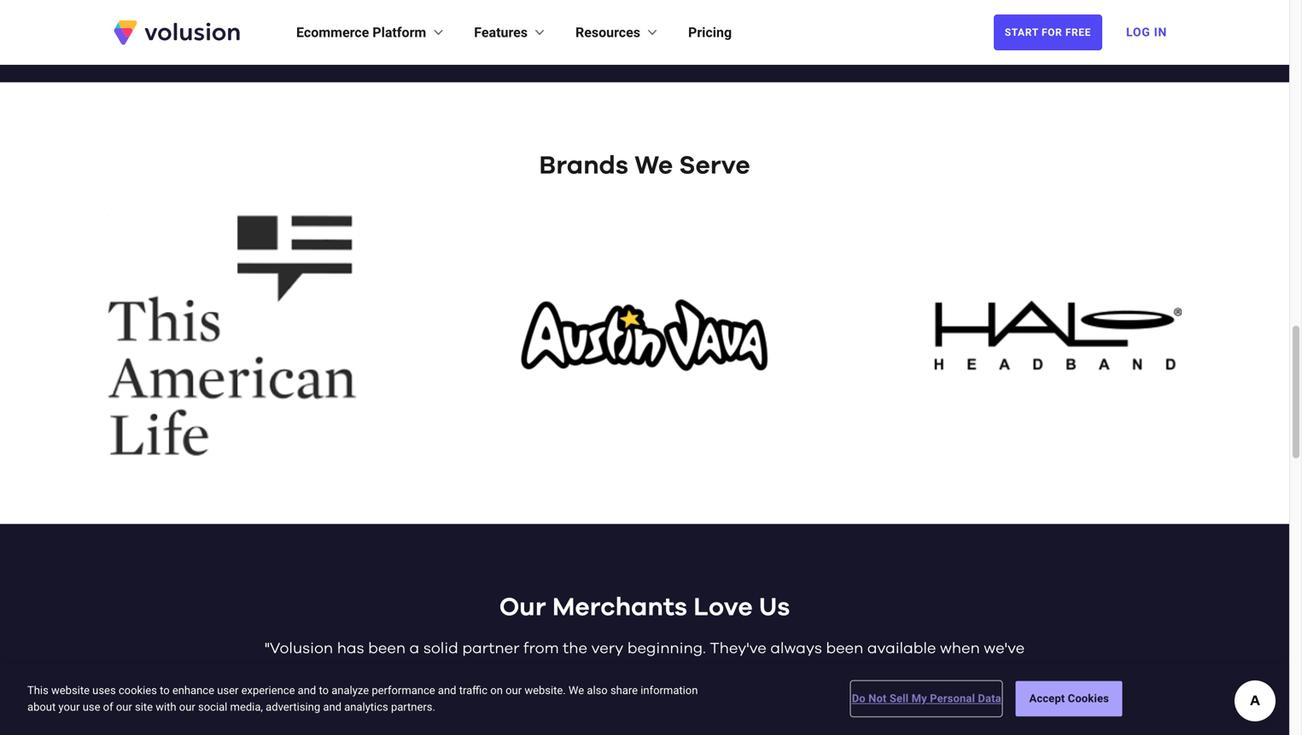 Task type: locate. For each thing, give the bounding box(es) containing it.
"volusion
[[265, 642, 333, 657]]

about
[[27, 701, 56, 714]]

we left serve
[[635, 153, 673, 179]]

professionally.
[[646, 666, 753, 681]]

0 vertical spatial solid
[[423, 642, 458, 657]]

1 vertical spatial solid
[[335, 689, 370, 705]]

always up upgrades
[[770, 642, 822, 657]]

and
[[390, 666, 419, 681], [613, 666, 642, 681], [298, 685, 316, 698], [438, 685, 456, 698], [323, 701, 341, 714]]

our down enhance
[[179, 701, 195, 714]]

solid up provide
[[423, 642, 458, 657]]

to left 'analyze'
[[319, 685, 329, 698]]

platform
[[372, 24, 426, 41]]

our merchants love us
[[499, 596, 790, 621]]

1 horizontal spatial always
[[875, 666, 927, 681]]

site
[[135, 701, 153, 714]]

website
[[51, 685, 90, 698]]

0 vertical spatial we
[[635, 153, 673, 179]]

1 horizontal spatial solid
[[423, 642, 458, 657]]

0 vertical spatial a
[[409, 642, 419, 657]]

cookies
[[1068, 693, 1109, 706]]

this american life image
[[107, 216, 356, 456]]

we
[[635, 153, 673, 179], [569, 685, 584, 698]]

and down 'analyze'
[[323, 701, 341, 714]]

and up "performance"
[[390, 666, 419, 681]]

ecommerce platform
[[296, 24, 426, 41]]

log in link
[[1116, 14, 1177, 51]]

our
[[506, 685, 522, 698], [116, 701, 132, 714], [179, 701, 195, 714]]

do
[[852, 693, 866, 706]]

has
[[337, 642, 364, 657]]

analyze
[[331, 685, 369, 698]]

cookies
[[119, 685, 157, 698]]

solid
[[423, 642, 458, 657], [335, 689, 370, 705]]

been up have
[[826, 642, 863, 657]]

also
[[587, 685, 608, 698]]

very
[[591, 642, 623, 657]]

serve
[[679, 153, 750, 179]]

always down available
[[875, 666, 927, 681]]

log in
[[1126, 25, 1167, 39]]

uses
[[92, 685, 116, 698]]

the
[[563, 642, 587, 657]]

data
[[978, 693, 1001, 706]]

needed
[[266, 666, 323, 681]]

1 horizontal spatial to
[[319, 685, 329, 698]]

this website uses cookies to enhance user experience and to analyze performance and traffic on our website. we also share information about your use of our site with our social media, advertising and analytics partners.
[[27, 685, 698, 714]]

positive
[[374, 689, 432, 705]]

our
[[499, 596, 546, 621]]

media,
[[230, 701, 263, 714]]

always
[[770, 642, 822, 657], [875, 666, 927, 681]]

1 vertical spatial we
[[569, 685, 584, 698]]

my
[[912, 693, 927, 706]]

0 horizontal spatial we
[[569, 685, 584, 698]]

beginning.
[[627, 642, 706, 657]]

available
[[867, 642, 936, 657]]

partner
[[462, 642, 520, 657]]

brands we serve
[[539, 153, 750, 179]]

upgrades
[[674, 689, 746, 705]]

austin java image
[[520, 299, 769, 373]]

0 horizontal spatial to
[[160, 685, 170, 698]]

we've
[[984, 642, 1025, 657]]

sell
[[889, 693, 909, 706]]

to
[[160, 685, 170, 698], [319, 685, 329, 698]]

enhance
[[172, 685, 214, 698]]

0 horizontal spatial a
[[409, 642, 419, 657]]

solid down 'support'
[[335, 689, 370, 705]]

of
[[103, 701, 113, 714]]

a up "performance"
[[409, 642, 419, 657]]

in
[[1154, 25, 1167, 39]]

our right on in the left of the page
[[506, 685, 522, 698]]

halo headband image
[[933, 301, 1182, 371]]

2 to from the left
[[319, 685, 329, 698]]

to up "with"
[[160, 685, 170, 698]]

accept cookies button
[[1016, 682, 1122, 717]]

start for free link
[[994, 15, 1102, 50]]

1 horizontal spatial been
[[826, 642, 863, 657]]

performance
[[372, 685, 435, 698]]

accept
[[1029, 693, 1065, 706]]

1 horizontal spatial we
[[635, 153, 673, 179]]

log
[[1126, 25, 1150, 39]]

our right 'of' at bottom left
[[116, 701, 132, 714]]

partners.
[[391, 701, 435, 714]]

they've
[[710, 642, 767, 657]]

a right in
[[1013, 666, 1023, 681]]

features
[[474, 24, 528, 41]]

1 vertical spatial a
[[1013, 666, 1023, 681]]

we down quickly at the left bottom of page
[[569, 685, 584, 698]]

experience
[[241, 685, 295, 698]]

been right the has
[[368, 642, 406, 657]]

0 horizontal spatial solid
[[335, 689, 370, 705]]

ecommerce
[[296, 24, 369, 41]]

2 horizontal spatial our
[[506, 685, 522, 698]]

a
[[409, 642, 419, 657], [1013, 666, 1023, 681]]

0 horizontal spatial been
[[368, 642, 406, 657]]

features button
[[474, 22, 548, 43]]

0 vertical spatial always
[[770, 642, 822, 657]]



Task type: describe. For each thing, give the bounding box(es) containing it.
love
[[694, 596, 753, 621]]

merchants
[[552, 596, 687, 621]]

have
[[834, 666, 871, 681]]

share
[[610, 685, 638, 698]]

support
[[327, 666, 386, 681]]

through
[[562, 689, 623, 705]]

0 horizontal spatial always
[[770, 642, 822, 657]]

1 been from the left
[[368, 642, 406, 657]]

pricing
[[688, 24, 732, 41]]

we inside this website uses cookies to enhance user experience and to analyze performance and traffic on our website. we also share information about your use of our site with our social media, advertising and analytics partners.
[[569, 685, 584, 698]]

whether
[[497, 689, 559, 705]]

for
[[1042, 26, 1062, 38]]

quickly
[[555, 666, 609, 681]]

when
[[940, 642, 980, 657]]

us
[[759, 596, 790, 621]]

resources button
[[575, 22, 661, 43]]

analytics
[[344, 701, 388, 714]]

1 horizontal spatial our
[[179, 701, 195, 714]]

or
[[750, 689, 766, 705]]

paypal."
[[894, 689, 954, 705]]

free
[[1065, 26, 1091, 38]]

personal
[[930, 693, 975, 706]]

traffic
[[459, 685, 488, 698]]

impact,
[[436, 689, 493, 705]]

information
[[641, 685, 698, 698]]

do not sell my personal data
[[852, 693, 1001, 706]]

from
[[523, 642, 559, 657]]

integrations
[[769, 689, 861, 705]]

visual
[[626, 689, 670, 705]]

with
[[156, 701, 176, 714]]

"volusion has been a solid partner from the very beginning. they've always been available when we've needed support and provide solutions quickly and professionally. upgrades have always resulted in a solid positive impact, whether through visual upgrades or integrations like paypal."
[[265, 642, 1025, 705]]

resulted
[[930, 666, 991, 681]]

provide
[[423, 666, 480, 681]]

1 vertical spatial always
[[875, 666, 927, 681]]

brands
[[539, 153, 628, 179]]

user
[[217, 685, 239, 698]]

in
[[995, 666, 1009, 681]]

this
[[27, 685, 48, 698]]

ecommerce platform button
[[296, 22, 447, 43]]

start for free
[[1005, 26, 1091, 38]]

website.
[[524, 685, 566, 698]]

1 horizontal spatial a
[[1013, 666, 1023, 681]]

upgrades
[[757, 666, 830, 681]]

use
[[83, 701, 100, 714]]

privacy alert dialog
[[0, 666, 1289, 736]]

social
[[198, 701, 227, 714]]

solutions
[[484, 666, 551, 681]]

advertising
[[266, 701, 320, 714]]

2 been from the left
[[826, 642, 863, 657]]

resources
[[575, 24, 640, 41]]

0 horizontal spatial our
[[116, 701, 132, 714]]

and down provide
[[438, 685, 456, 698]]

and up share at the left bottom of page
[[613, 666, 642, 681]]

and down needed
[[298, 685, 316, 698]]

1 to from the left
[[160, 685, 170, 698]]

pricing link
[[688, 22, 732, 43]]

start
[[1005, 26, 1039, 38]]

do not sell my personal data button
[[852, 683, 1001, 717]]

accept cookies
[[1029, 693, 1109, 706]]

on
[[490, 685, 503, 698]]

your
[[58, 701, 80, 714]]

not
[[868, 693, 887, 706]]

like
[[864, 689, 890, 705]]



Task type: vqa. For each thing, say whether or not it's contained in the screenshot.
'content' to the right
no



